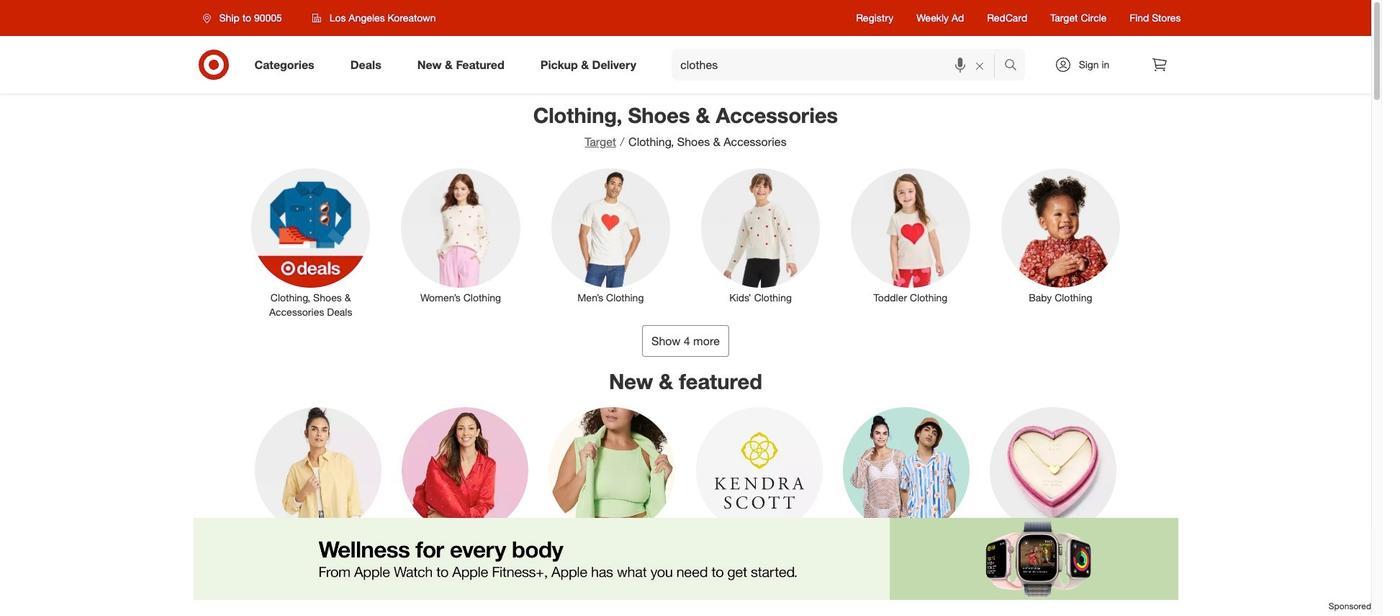 Task type: locate. For each thing, give the bounding box(es) containing it.
advertisement element
[[0, 518, 1372, 600]]



Task type: vqa. For each thing, say whether or not it's contained in the screenshot.
What can we help you find? suggestions appear below "SEARCH BOX"
yes



Task type: describe. For each thing, give the bounding box(es) containing it.
What can we help you find? suggestions appear below search field
[[672, 49, 1008, 81]]



